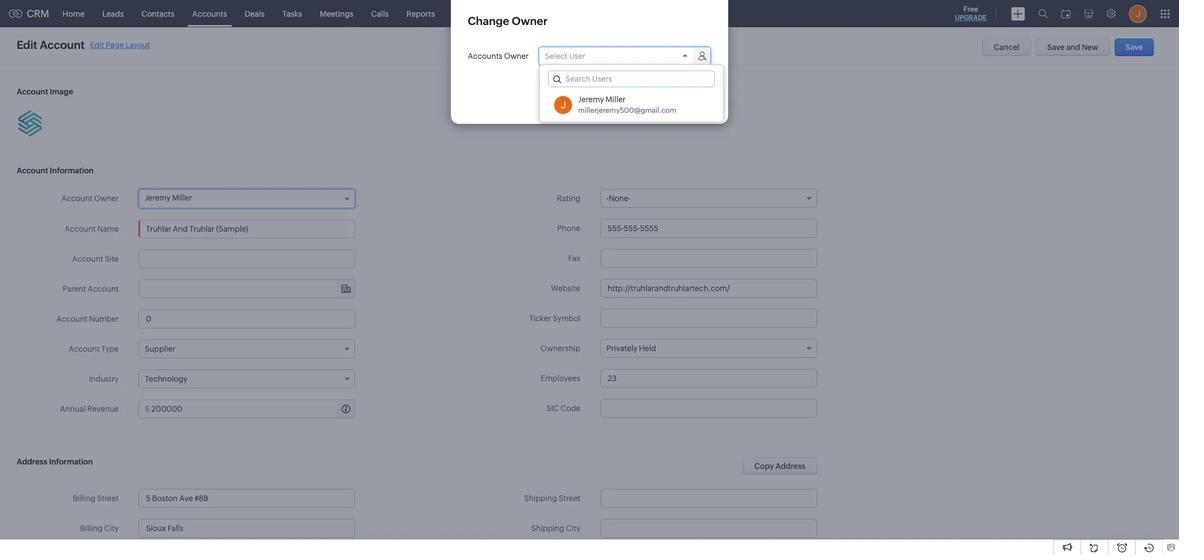 Task type: vqa. For each thing, say whether or not it's contained in the screenshot.
Information corresponding to Address
yes



Task type: describe. For each thing, give the bounding box(es) containing it.
account for account type
[[69, 345, 100, 354]]

campaigns link
[[444, 0, 503, 27]]

account owner
[[61, 194, 119, 203]]

jeremy for jeremy miller millerjeremy500@gmail.com
[[578, 95, 604, 104]]

1 horizontal spatial cancel button
[[982, 38, 1031, 56]]

billing for billing city
[[80, 524, 103, 533]]

type
[[101, 345, 119, 354]]

account down home
[[40, 38, 85, 51]]

ticker symbol
[[529, 314, 580, 323]]

street for shipping street
[[559, 494, 580, 503]]

shipping for shipping city
[[531, 524, 564, 533]]

shipping city
[[531, 524, 580, 533]]

billing city
[[80, 524, 119, 533]]

revenue
[[87, 405, 119, 414]]

1 horizontal spatial cancel
[[994, 43, 1020, 52]]

free upgrade
[[955, 5, 987, 22]]

account right the parent
[[88, 285, 119, 294]]

site
[[105, 255, 119, 263]]

edit page layout link
[[90, 40, 150, 49]]

crm link
[[9, 8, 49, 19]]

select
[[545, 52, 568, 61]]

symbol
[[553, 314, 580, 323]]

home link
[[54, 0, 93, 27]]

account for account information
[[17, 166, 48, 175]]

sic
[[546, 404, 559, 413]]

code
[[561, 404, 580, 413]]

jeremy miller option
[[540, 91, 723, 119]]

name
[[97, 225, 119, 233]]

account image
[[17, 87, 73, 96]]

rating
[[557, 194, 580, 203]]

leads
[[102, 9, 124, 18]]

1 horizontal spatial address
[[775, 462, 805, 471]]

jeremy miller millerjeremy500@gmail.com
[[578, 95, 676, 115]]

account for account image
[[17, 87, 48, 96]]

select user
[[545, 52, 585, 61]]

documents
[[512, 9, 554, 18]]

accounts for accounts owner
[[468, 52, 503, 61]]

city for shipping city
[[566, 524, 580, 533]]

0 horizontal spatial address
[[17, 457, 47, 466]]

information for account
[[50, 166, 94, 175]]

owner for accounts owner
[[504, 52, 529, 61]]

ownership
[[540, 344, 580, 353]]

accounts owner
[[468, 52, 529, 61]]

account information
[[17, 166, 94, 175]]

new
[[1082, 43, 1098, 52]]

accounts for accounts
[[192, 9, 227, 18]]

Search Users text field
[[549, 71, 714, 87]]

deals link
[[236, 0, 273, 27]]

billing for billing street
[[73, 494, 95, 503]]

website
[[551, 284, 580, 293]]

calls
[[371, 9, 389, 18]]

address information copy address
[[17, 457, 805, 471]]

home
[[63, 9, 85, 18]]

image image
[[17, 110, 43, 137]]

save for save
[[1125, 43, 1143, 52]]

information for address
[[49, 457, 93, 466]]

0 horizontal spatial edit
[[17, 38, 37, 51]]

street for billing street
[[97, 494, 119, 503]]

upgrade
[[955, 14, 987, 22]]

accounts link
[[183, 0, 236, 27]]

edit account edit page layout
[[17, 38, 150, 51]]

account for account site
[[72, 255, 103, 263]]

tasks
[[282, 9, 302, 18]]

miller for jeremy miller
[[172, 193, 192, 202]]

sic code
[[546, 404, 580, 413]]

city for billing city
[[104, 524, 119, 533]]

account for account number
[[56, 315, 87, 324]]

free
[[963, 5, 978, 13]]

account type
[[69, 345, 119, 354]]



Task type: locate. For each thing, give the bounding box(es) containing it.
contacts link
[[133, 0, 183, 27]]

street up shipping city
[[559, 494, 580, 503]]

Select User field
[[539, 47, 710, 65]]

account left name
[[65, 225, 96, 233]]

information inside 'address information copy address'
[[49, 457, 93, 466]]

billing
[[73, 494, 95, 503], [80, 524, 103, 533]]

0 vertical spatial cancel
[[994, 43, 1020, 52]]

0 vertical spatial information
[[50, 166, 94, 175]]

parent
[[63, 285, 86, 294]]

cancel button down upgrade
[[982, 38, 1031, 56]]

parent account
[[63, 285, 119, 294]]

miller inside jeremy miller millerjeremy500@gmail.com
[[606, 95, 626, 104]]

1 vertical spatial information
[[49, 457, 93, 466]]

user
[[569, 52, 585, 61]]

phone
[[557, 224, 580, 233]]

1 vertical spatial accounts
[[468, 52, 503, 61]]

owner up name
[[94, 194, 119, 203]]

account left image
[[17, 87, 48, 96]]

account up account name
[[61, 194, 92, 203]]

account left type
[[69, 345, 100, 354]]

0 vertical spatial miller
[[606, 95, 626, 104]]

save
[[1047, 43, 1065, 52], [1125, 43, 1143, 52]]

jeremy miller
[[145, 193, 192, 202]]

tasks link
[[273, 0, 311, 27]]

deals
[[245, 9, 265, 18]]

2 city from the left
[[566, 524, 580, 533]]

meetings
[[320, 9, 353, 18]]

cancel
[[994, 43, 1020, 52], [626, 93, 651, 102]]

0 vertical spatial cancel button
[[982, 38, 1031, 56]]

0 vertical spatial owner
[[512, 14, 548, 27]]

1 horizontal spatial street
[[559, 494, 580, 503]]

save button
[[1114, 38, 1154, 56]]

billing down billing street in the left bottom of the page
[[80, 524, 103, 533]]

documents link
[[503, 0, 563, 27]]

annual revenue
[[60, 405, 119, 414]]

shipping street
[[524, 494, 580, 503]]

0 horizontal spatial street
[[97, 494, 119, 503]]

accounts
[[192, 9, 227, 18], [468, 52, 503, 61]]

0 horizontal spatial cancel button
[[614, 89, 663, 107]]

account for account name
[[65, 225, 96, 233]]

1 horizontal spatial miller
[[606, 95, 626, 104]]

account down the parent
[[56, 315, 87, 324]]

shipping for shipping street
[[524, 494, 557, 503]]

city down billing street in the left bottom of the page
[[104, 524, 119, 533]]

jeremy for jeremy miller
[[145, 193, 171, 202]]

1 horizontal spatial city
[[566, 524, 580, 533]]

edit left page
[[90, 40, 104, 49]]

account for account owner
[[61, 194, 92, 203]]

owner
[[512, 14, 548, 27], [504, 52, 529, 61], [94, 194, 119, 203]]

1 vertical spatial cancel
[[626, 93, 651, 102]]

1 horizontal spatial jeremy
[[578, 95, 604, 104]]

billing up 'billing city'
[[73, 494, 95, 503]]

owner right change
[[512, 14, 548, 27]]

save inside button
[[1125, 43, 1143, 52]]

0 vertical spatial billing
[[73, 494, 95, 503]]

save and new
[[1047, 43, 1098, 52]]

owner down change owner
[[504, 52, 529, 61]]

save inside button
[[1047, 43, 1065, 52]]

employees
[[541, 374, 580, 383]]

1 horizontal spatial save
[[1125, 43, 1143, 52]]

billing street
[[73, 494, 119, 503]]

0 vertical spatial accounts
[[192, 9, 227, 18]]

copy
[[754, 462, 774, 471]]

account
[[40, 38, 85, 51], [17, 87, 48, 96], [17, 166, 48, 175], [61, 194, 92, 203], [65, 225, 96, 233], [72, 255, 103, 263], [88, 285, 119, 294], [56, 315, 87, 324], [69, 345, 100, 354]]

crm
[[27, 8, 49, 19]]

0 vertical spatial jeremy
[[578, 95, 604, 104]]

None text field
[[139, 220, 355, 238], [600, 279, 817, 298], [600, 309, 817, 328], [139, 310, 355, 329], [600, 369, 817, 388], [600, 399, 817, 418], [139, 519, 355, 538], [600, 519, 817, 538], [139, 220, 355, 238], [600, 279, 817, 298], [600, 309, 817, 328], [139, 310, 355, 329], [600, 369, 817, 388], [600, 399, 817, 418], [139, 519, 355, 538], [600, 519, 817, 538]]

1 vertical spatial shipping
[[531, 524, 564, 533]]

1 save from the left
[[1047, 43, 1065, 52]]

edit down crm link
[[17, 38, 37, 51]]

leads link
[[93, 0, 133, 27]]

street up 'billing city'
[[97, 494, 119, 503]]

1 vertical spatial owner
[[504, 52, 529, 61]]

1 vertical spatial miller
[[172, 193, 192, 202]]

jeremy
[[578, 95, 604, 104], [145, 193, 171, 202]]

save for save and new
[[1047, 43, 1065, 52]]

0 horizontal spatial accounts
[[192, 9, 227, 18]]

reports link
[[398, 0, 444, 27]]

reports
[[407, 9, 435, 18]]

0 horizontal spatial cancel
[[626, 93, 651, 102]]

miller
[[606, 95, 626, 104], [172, 193, 192, 202]]

1 horizontal spatial edit
[[90, 40, 104, 49]]

0 horizontal spatial save
[[1047, 43, 1065, 52]]

edit inside edit account edit page layout
[[90, 40, 104, 49]]

copy address button
[[743, 457, 817, 475]]

address
[[17, 457, 47, 466], [775, 462, 805, 471]]

city down shipping street
[[566, 524, 580, 533]]

cancel button
[[982, 38, 1031, 56], [614, 89, 663, 107]]

jeremy inside jeremy miller millerjeremy500@gmail.com
[[578, 95, 604, 104]]

information up the account owner
[[50, 166, 94, 175]]

calls link
[[362, 0, 398, 27]]

1 vertical spatial billing
[[80, 524, 103, 533]]

cancel button down search users text box
[[614, 89, 663, 107]]

campaigns
[[453, 9, 494, 18]]

change
[[468, 14, 509, 27]]

0 horizontal spatial jeremy
[[145, 193, 171, 202]]

number
[[89, 315, 119, 324]]

save left and
[[1047, 43, 1065, 52]]

city
[[104, 524, 119, 533], [566, 524, 580, 533]]

0 horizontal spatial city
[[104, 524, 119, 533]]

2 street from the left
[[559, 494, 580, 503]]

owner for change owner
[[512, 14, 548, 27]]

1 vertical spatial cancel button
[[614, 89, 663, 107]]

save right new
[[1125, 43, 1143, 52]]

0 vertical spatial shipping
[[524, 494, 557, 503]]

save and new button
[[1036, 38, 1110, 56]]

layout
[[125, 40, 150, 49]]

accounts down change
[[468, 52, 503, 61]]

street
[[97, 494, 119, 503], [559, 494, 580, 503]]

account site
[[72, 255, 119, 263]]

edit
[[17, 38, 37, 51], [90, 40, 104, 49]]

account name
[[65, 225, 119, 233]]

1 vertical spatial jeremy
[[145, 193, 171, 202]]

contacts
[[142, 9, 174, 18]]

information
[[50, 166, 94, 175], [49, 457, 93, 466]]

meetings link
[[311, 0, 362, 27]]

and
[[1066, 43, 1080, 52]]

1 city from the left
[[104, 524, 119, 533]]

owner for account owner
[[94, 194, 119, 203]]

millerjeremy500@gmail.com
[[578, 106, 676, 115]]

fax
[[568, 254, 580, 263]]

0 horizontal spatial miller
[[172, 193, 192, 202]]

shipping
[[524, 494, 557, 503], [531, 524, 564, 533]]

industry
[[89, 375, 119, 384]]

miller for jeremy miller millerjeremy500@gmail.com
[[606, 95, 626, 104]]

None text field
[[600, 219, 817, 238], [600, 249, 817, 268], [139, 250, 355, 268], [151, 400, 355, 418], [139, 489, 355, 508], [600, 489, 817, 508], [600, 219, 817, 238], [600, 249, 817, 268], [139, 250, 355, 268], [151, 400, 355, 418], [139, 489, 355, 508], [600, 489, 817, 508]]

shipping up shipping city
[[524, 494, 557, 503]]

account down image
[[17, 166, 48, 175]]

accounts left deals link
[[192, 9, 227, 18]]

annual
[[60, 405, 86, 414]]

account left site
[[72, 255, 103, 263]]

1 horizontal spatial accounts
[[468, 52, 503, 61]]

shipping down shipping street
[[531, 524, 564, 533]]

2 save from the left
[[1125, 43, 1143, 52]]

information up billing street in the left bottom of the page
[[49, 457, 93, 466]]

page
[[106, 40, 124, 49]]

ticker
[[529, 314, 551, 323]]

account number
[[56, 315, 119, 324]]

image
[[50, 87, 73, 96]]

1 street from the left
[[97, 494, 119, 503]]

change owner
[[468, 14, 548, 27]]

2 vertical spatial owner
[[94, 194, 119, 203]]



